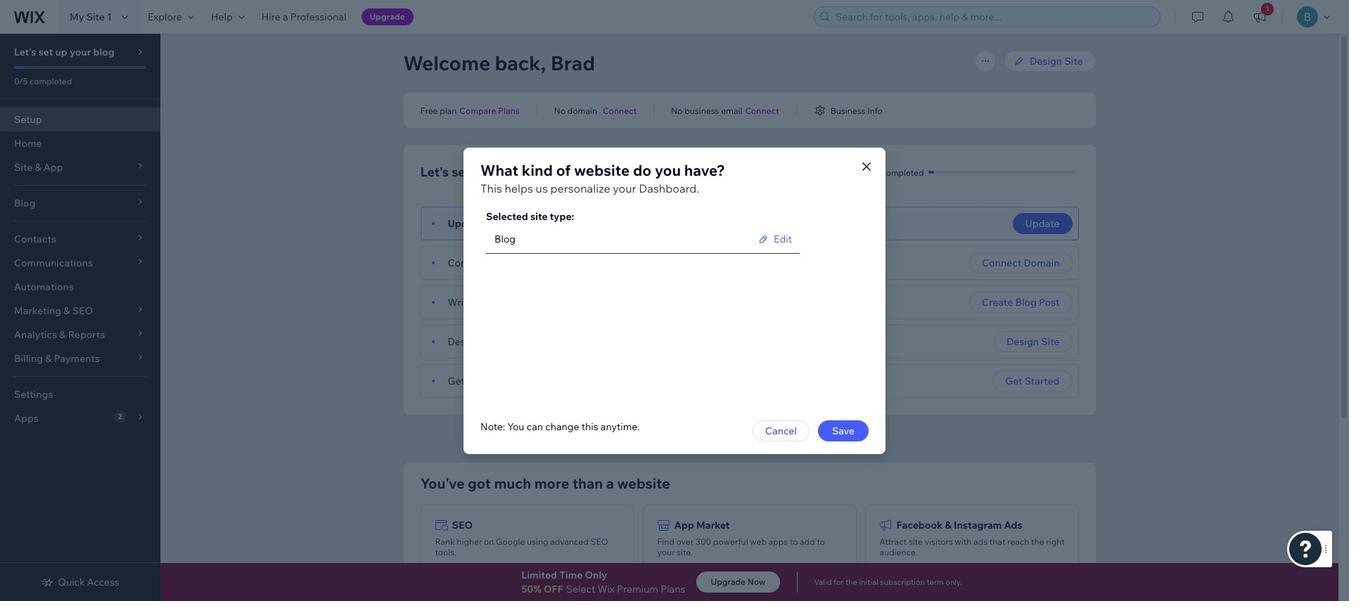 Task type: describe. For each thing, give the bounding box(es) containing it.
settings link
[[0, 383, 160, 407]]

1 horizontal spatial let's set up your blog
[[420, 164, 550, 180]]

limited
[[521, 569, 557, 582]]

site for selected
[[530, 210, 548, 223]]

save
[[832, 425, 855, 437]]

1 horizontal spatial 0/5 completed
[[866, 167, 924, 178]]

up inside sidebar 'element'
[[55, 46, 67, 58]]

0 horizontal spatial with
[[700, 433, 721, 445]]

connect inside connect domain button
[[982, 257, 1022, 269]]

hire
[[262, 11, 281, 23]]

now
[[748, 577, 766, 587]]

update for update your blog type
[[448, 217, 483, 230]]

free
[[420, 105, 438, 116]]

site inside button
[[1041, 336, 1060, 348]]

2 vertical spatial a
[[606, 475, 614, 492]]

write your first blog post
[[448, 296, 562, 309]]

get started button
[[993, 371, 1072, 392]]

no for no domain
[[554, 105, 566, 116]]

completed inside sidebar 'element'
[[30, 76, 72, 87]]

plan
[[440, 105, 457, 116]]

have?
[[684, 161, 725, 179]]

design your website
[[448, 336, 541, 348]]

sidebar element
[[0, 34, 160, 601]]

limited time only 50% off select wix premium plans
[[521, 569, 685, 596]]

note:
[[480, 420, 505, 433]]

rank
[[435, 537, 455, 547]]

no business email connect
[[671, 105, 779, 116]]

design site button
[[994, 331, 1072, 352]]

do
[[633, 161, 652, 179]]

connect link for no business email connect
[[745, 104, 779, 117]]

get found on google
[[448, 375, 544, 388]]

type:
[[550, 210, 574, 223]]

email
[[721, 105, 742, 116]]

change
[[545, 420, 579, 433]]

upgrade button
[[361, 8, 413, 25]]

1 to from the left
[[790, 537, 798, 547]]

find over 300 powerful web apps to add to your site.
[[657, 537, 825, 558]]

select
[[566, 583, 595, 596]]

connect domain
[[982, 257, 1060, 269]]

50%
[[521, 583, 542, 596]]

only.
[[946, 578, 962, 587]]

design down write
[[448, 336, 480, 348]]

you
[[655, 161, 681, 179]]

access
[[87, 576, 119, 589]]

business info button
[[814, 104, 883, 117]]

professional
[[290, 11, 347, 23]]

show your support button
[[766, 433, 854, 445]]

edit button
[[757, 233, 796, 245]]

can
[[527, 420, 543, 433]]

automations
[[14, 281, 74, 293]]

advanced
[[550, 537, 589, 547]]

on for found
[[496, 375, 508, 388]]

compare
[[460, 105, 496, 116]]

settings
[[14, 388, 53, 401]]

on for higher
[[484, 537, 494, 547]]

1 vertical spatial the
[[846, 578, 858, 587]]

valid
[[814, 578, 832, 587]]

this
[[480, 181, 502, 195]]

site for attract
[[909, 537, 923, 547]]

let's set up your blog inside sidebar 'element'
[[14, 46, 115, 58]]

quick
[[58, 576, 85, 589]]

subscription
[[880, 578, 925, 587]]

get for get found on google
[[448, 375, 465, 388]]

0 vertical spatial site
[[86, 11, 105, 23]]

this
[[582, 420, 598, 433]]

wix inside limited time only 50% off select wix premium plans
[[598, 583, 615, 596]]

blog inside sidebar 'element'
[[93, 46, 115, 58]]

found
[[467, 375, 494, 388]]

ads
[[1004, 519, 1023, 532]]

selected site type:
[[486, 210, 574, 223]]

your left first
[[475, 296, 496, 309]]

info
[[868, 105, 883, 116]]

that
[[990, 537, 1006, 547]]

with inside the attract site visitors with ads that reach the right audience.
[[955, 537, 972, 547]]

hire a professional link
[[253, 0, 355, 34]]

stands
[[666, 433, 698, 445]]

1 horizontal spatial completed
[[882, 167, 924, 178]]

attract site visitors with ads that reach the right audience.
[[880, 537, 1065, 558]]

0/5 completed inside sidebar 'element'
[[14, 76, 72, 87]]

update your blog type
[[448, 217, 554, 230]]

my
[[70, 11, 84, 23]]

home
[[14, 137, 42, 150]]

blog left the type
[[508, 217, 530, 230]]

1 vertical spatial let's
[[420, 164, 449, 180]]

upgrade for upgrade now
[[711, 577, 746, 587]]

1 vertical spatial 0/5
[[866, 167, 880, 178]]

design site inside button
[[1007, 336, 1060, 348]]

1 inside "button"
[[1266, 4, 1269, 13]]

connect a custom domain
[[448, 257, 568, 269]]

set inside sidebar 'element'
[[38, 46, 53, 58]]

using
[[527, 537, 548, 547]]

first
[[498, 296, 516, 309]]

create blog post button
[[969, 292, 1072, 313]]

0/5 inside sidebar 'element'
[[14, 76, 28, 87]]

0 vertical spatial domain
[[568, 105, 597, 116]]

your up get found on google
[[482, 336, 503, 348]]

upgrade now button
[[697, 572, 780, 593]]

support
[[816, 433, 854, 445]]

website inside what kind of website do you have? this helps us personalize your dashboard.
[[574, 161, 630, 179]]

no domain connect
[[554, 105, 637, 116]]

hire a professional
[[262, 11, 347, 23]]

plans inside limited time only 50% off select wix premium plans
[[661, 583, 685, 596]]

compare plans link
[[460, 104, 520, 117]]

0 vertical spatial wix
[[646, 433, 664, 445]]

powerful
[[713, 537, 748, 547]]

back,
[[495, 51, 546, 75]]

wix stands with ukraine show your support
[[646, 433, 854, 445]]

cancel
[[765, 425, 797, 437]]

upgrade now
[[711, 577, 766, 587]]

google for higher
[[496, 537, 525, 547]]



Task type: locate. For each thing, give the bounding box(es) containing it.
google up can
[[510, 375, 544, 388]]

visitors
[[925, 537, 953, 547]]

post
[[541, 296, 562, 309]]

wix down only
[[598, 583, 615, 596]]

300
[[696, 537, 711, 547]]

seo up higher
[[452, 519, 473, 532]]

1 vertical spatial set
[[452, 164, 470, 180]]

business info
[[831, 105, 883, 116]]

0 vertical spatial let's set up your blog
[[14, 46, 115, 58]]

completed down info
[[882, 167, 924, 178]]

edit
[[774, 233, 792, 245]]

0 horizontal spatial plans
[[498, 105, 520, 116]]

0 vertical spatial a
[[283, 11, 288, 23]]

design down search for tools, apps, help & more... field at the right
[[1030, 55, 1062, 68]]

update up the domain
[[1025, 217, 1060, 230]]

kind
[[522, 161, 553, 179]]

domain
[[568, 105, 597, 116], [533, 257, 568, 269]]

instagram
[[954, 519, 1002, 532]]

let's inside sidebar 'element'
[[14, 46, 36, 58]]

1 vertical spatial completed
[[882, 167, 924, 178]]

1 vertical spatial a
[[489, 257, 495, 269]]

google for found
[[510, 375, 544, 388]]

quick access button
[[41, 576, 119, 589]]

you've
[[420, 475, 465, 492]]

0 horizontal spatial on
[[484, 537, 494, 547]]

your inside sidebar 'element'
[[70, 46, 91, 58]]

wix left stands
[[646, 433, 664, 445]]

site left type:
[[530, 210, 548, 223]]

explore
[[148, 11, 182, 23]]

1 vertical spatial with
[[955, 537, 972, 547]]

upgrade inside button
[[370, 11, 405, 22]]

update for update
[[1025, 217, 1060, 230]]

your down this on the top left
[[485, 217, 506, 230]]

design site link
[[1005, 51, 1096, 72]]

1 horizontal spatial get
[[1006, 375, 1023, 388]]

Search for tools, apps, help & more... field
[[832, 7, 1156, 27]]

wix
[[646, 433, 664, 445], [598, 583, 615, 596]]

write
[[448, 296, 473, 309]]

you
[[508, 420, 524, 433]]

connect up do
[[603, 105, 637, 116]]

the left right
[[1031, 537, 1044, 547]]

0 horizontal spatial let's set up your blog
[[14, 46, 115, 58]]

your down my
[[70, 46, 91, 58]]

got
[[468, 475, 491, 492]]

started
[[1025, 375, 1060, 388]]

2 vertical spatial website
[[617, 475, 670, 492]]

to left add
[[790, 537, 798, 547]]

connect link
[[603, 104, 637, 117], [745, 104, 779, 117]]

upgrade inside button
[[711, 577, 746, 587]]

1 vertical spatial up
[[473, 164, 489, 180]]

right
[[1046, 537, 1065, 547]]

0 horizontal spatial let's
[[14, 46, 36, 58]]

set up setup
[[38, 46, 53, 58]]

1 horizontal spatial no
[[671, 105, 683, 116]]

0 vertical spatial let's
[[14, 46, 36, 58]]

much
[[494, 475, 531, 492]]

site inside the attract site visitors with ads that reach the right audience.
[[909, 537, 923, 547]]

None field
[[490, 225, 757, 253]]

free plan compare plans
[[420, 105, 520, 116]]

site
[[530, 210, 548, 223], [909, 537, 923, 547]]

1
[[1266, 4, 1269, 13], [107, 11, 112, 23]]

connect domain button
[[969, 253, 1072, 274]]

0 horizontal spatial seo
[[452, 519, 473, 532]]

your down do
[[613, 181, 636, 195]]

1 horizontal spatial seo
[[591, 537, 608, 547]]

1 horizontal spatial on
[[496, 375, 508, 388]]

completed
[[30, 76, 72, 87], [882, 167, 924, 178]]

with down facebook & instagram ads in the right of the page
[[955, 537, 972, 547]]

only
[[585, 569, 607, 582]]

brad
[[551, 51, 595, 75]]

0 horizontal spatial upgrade
[[370, 11, 405, 22]]

set left what
[[452, 164, 470, 180]]

let's set up your blog down my
[[14, 46, 115, 58]]

type
[[532, 217, 554, 230]]

let's down "free"
[[420, 164, 449, 180]]

0/5 up setup
[[14, 76, 28, 87]]

0 horizontal spatial completed
[[30, 76, 72, 87]]

ads
[[974, 537, 988, 547]]

1 horizontal spatial connect link
[[745, 104, 779, 117]]

upgrade for upgrade
[[370, 11, 405, 22]]

1 vertical spatial seo
[[591, 537, 608, 547]]

2 no from the left
[[671, 105, 683, 116]]

1 vertical spatial site
[[909, 537, 923, 547]]

0 vertical spatial design site
[[1030, 55, 1083, 68]]

domain down brad
[[568, 105, 597, 116]]

you've got much more than a website
[[420, 475, 670, 492]]

connect link up do
[[603, 104, 637, 117]]

0/5
[[14, 76, 28, 87], [866, 167, 880, 178]]

upgrade left now
[[711, 577, 746, 587]]

2 horizontal spatial site
[[1065, 55, 1083, 68]]

2 get from the left
[[1006, 375, 1023, 388]]

off
[[544, 583, 563, 596]]

setup
[[14, 113, 42, 126]]

let's
[[14, 46, 36, 58], [420, 164, 449, 180]]

1 horizontal spatial wix
[[646, 433, 664, 445]]

blog right first
[[518, 296, 539, 309]]

selected
[[486, 210, 528, 223]]

2 vertical spatial site
[[1041, 336, 1060, 348]]

1 horizontal spatial set
[[452, 164, 470, 180]]

design inside button
[[1007, 336, 1039, 348]]

website down first
[[505, 336, 541, 348]]

1 vertical spatial google
[[496, 537, 525, 547]]

1 vertical spatial design site
[[1007, 336, 1060, 348]]

rank higher on google using advanced seo tools.
[[435, 537, 608, 558]]

1 vertical spatial wix
[[598, 583, 615, 596]]

0 horizontal spatial get
[[448, 375, 465, 388]]

let's set up your blog up this on the top left
[[420, 164, 550, 180]]

business
[[685, 105, 719, 116]]

1 horizontal spatial a
[[489, 257, 495, 269]]

0/5 completed up setup
[[14, 76, 72, 87]]

&
[[945, 519, 952, 532]]

domain right custom
[[533, 257, 568, 269]]

1 vertical spatial 0/5 completed
[[866, 167, 924, 178]]

0 vertical spatial completed
[[30, 76, 72, 87]]

a
[[283, 11, 288, 23], [489, 257, 495, 269], [606, 475, 614, 492]]

get inside button
[[1006, 375, 1023, 388]]

1 vertical spatial upgrade
[[711, 577, 746, 587]]

0 horizontal spatial up
[[55, 46, 67, 58]]

plans right compare
[[498, 105, 520, 116]]

0 horizontal spatial a
[[283, 11, 288, 23]]

connect right email
[[745, 105, 779, 116]]

a left custom
[[489, 257, 495, 269]]

1 horizontal spatial to
[[817, 537, 825, 547]]

what kind of website do you have? this helps us personalize your dashboard.
[[480, 161, 725, 195]]

1 horizontal spatial up
[[473, 164, 489, 180]]

get left found
[[448, 375, 465, 388]]

1 no from the left
[[554, 105, 566, 116]]

site.
[[677, 547, 693, 558]]

1 horizontal spatial update
[[1025, 217, 1060, 230]]

completed up setup
[[30, 76, 72, 87]]

0 horizontal spatial 0/5
[[14, 76, 28, 87]]

what
[[480, 161, 518, 179]]

your inside find over 300 powerful web apps to add to your site.
[[657, 547, 675, 558]]

0/5 completed down info
[[866, 167, 924, 178]]

1 horizontal spatial site
[[909, 537, 923, 547]]

0/5 completed
[[14, 76, 72, 87], [866, 167, 924, 178]]

setup link
[[0, 108, 160, 132]]

0 vertical spatial set
[[38, 46, 53, 58]]

0 horizontal spatial the
[[846, 578, 858, 587]]

a right hire
[[283, 11, 288, 23]]

your
[[794, 433, 814, 445]]

market
[[696, 519, 730, 532]]

update inside button
[[1025, 217, 1060, 230]]

business
[[831, 105, 866, 116]]

web
[[750, 537, 767, 547]]

connect link for no domain connect
[[603, 104, 637, 117]]

connect link right email
[[745, 104, 779, 117]]

facebook & instagram ads
[[897, 519, 1023, 532]]

1 button
[[1244, 0, 1275, 34]]

on right found
[[496, 375, 508, 388]]

with right stands
[[700, 433, 721, 445]]

0 horizontal spatial site
[[530, 210, 548, 223]]

find
[[657, 537, 675, 547]]

1 vertical spatial website
[[505, 336, 541, 348]]

1 horizontal spatial 0/5
[[866, 167, 880, 178]]

let's up setup
[[14, 46, 36, 58]]

design down create blog post button
[[1007, 336, 1039, 348]]

the inside the attract site visitors with ads that reach the right audience.
[[1031, 537, 1044, 547]]

0 vertical spatial 0/5
[[14, 76, 28, 87]]

term
[[927, 578, 944, 587]]

facebook
[[897, 519, 943, 532]]

0 horizontal spatial to
[[790, 537, 798, 547]]

0 vertical spatial seo
[[452, 519, 473, 532]]

0/5 down info
[[866, 167, 880, 178]]

seo right advanced
[[591, 537, 608, 547]]

plans right premium
[[661, 583, 685, 596]]

0 vertical spatial 0/5 completed
[[14, 76, 72, 87]]

no for no business email
[[671, 105, 683, 116]]

up up setup link
[[55, 46, 67, 58]]

domain
[[1024, 257, 1060, 269]]

google left using
[[496, 537, 525, 547]]

connect up create
[[982, 257, 1022, 269]]

website up the personalize
[[574, 161, 630, 179]]

no left business
[[671, 105, 683, 116]]

create blog post
[[982, 296, 1060, 309]]

1 vertical spatial let's set up your blog
[[420, 164, 550, 180]]

1 horizontal spatial with
[[955, 537, 972, 547]]

1 connect link from the left
[[603, 104, 637, 117]]

0 vertical spatial website
[[574, 161, 630, 179]]

upgrade right professional
[[370, 11, 405, 22]]

0 horizontal spatial wix
[[598, 583, 615, 596]]

home link
[[0, 132, 160, 155]]

seo inside rank higher on google using advanced seo tools.
[[591, 537, 608, 547]]

google inside rank higher on google using advanced seo tools.
[[496, 537, 525, 547]]

0 horizontal spatial set
[[38, 46, 53, 58]]

get for get started
[[1006, 375, 1023, 388]]

personalize
[[550, 181, 610, 195]]

0 vertical spatial with
[[700, 433, 721, 445]]

0 vertical spatial up
[[55, 46, 67, 58]]

get started
[[1006, 375, 1060, 388]]

custom
[[497, 257, 531, 269]]

a right than
[[606, 475, 614, 492]]

0 vertical spatial the
[[1031, 537, 1044, 547]]

blog down my site 1
[[93, 46, 115, 58]]

1 horizontal spatial site
[[1041, 336, 1060, 348]]

premium
[[617, 583, 658, 596]]

dashboard.
[[639, 181, 699, 195]]

2 update from the left
[[1025, 217, 1060, 230]]

a for professional
[[283, 11, 288, 23]]

site down facebook
[[909, 537, 923, 547]]

0 horizontal spatial site
[[86, 11, 105, 23]]

reach
[[1008, 537, 1029, 547]]

on right higher
[[484, 537, 494, 547]]

your inside what kind of website do you have? this helps us personalize your dashboard.
[[613, 181, 636, 195]]

seo
[[452, 519, 473, 532], [591, 537, 608, 547]]

than
[[573, 475, 603, 492]]

help button
[[203, 0, 253, 34]]

connect up write
[[448, 257, 487, 269]]

quick access
[[58, 576, 119, 589]]

update left the selected
[[448, 217, 483, 230]]

help
[[211, 11, 233, 23]]

website right than
[[617, 475, 670, 492]]

0 horizontal spatial update
[[448, 217, 483, 230]]

your left site. at the bottom of the page
[[657, 547, 675, 558]]

1 update from the left
[[448, 217, 483, 230]]

to right add
[[817, 537, 825, 547]]

2 to from the left
[[817, 537, 825, 547]]

1 horizontal spatial the
[[1031, 537, 1044, 547]]

0 horizontal spatial connect link
[[603, 104, 637, 117]]

0 vertical spatial site
[[530, 210, 548, 223]]

up up this on the top left
[[473, 164, 489, 180]]

0 horizontal spatial 1
[[107, 11, 112, 23]]

your up helps on the left of page
[[492, 164, 519, 180]]

blog up us
[[522, 164, 550, 180]]

1 horizontal spatial 1
[[1266, 4, 1269, 13]]

0 vertical spatial google
[[510, 375, 544, 388]]

welcome
[[403, 51, 491, 75]]

on inside rank higher on google using advanced seo tools.
[[484, 537, 494, 547]]

1 vertical spatial domain
[[533, 257, 568, 269]]

get left started
[[1006, 375, 1023, 388]]

a for custom
[[489, 257, 495, 269]]

my site 1
[[70, 11, 112, 23]]

no down brad
[[554, 105, 566, 116]]

show
[[766, 433, 791, 445]]

2 horizontal spatial a
[[606, 475, 614, 492]]

0 vertical spatial on
[[496, 375, 508, 388]]

note: you can change this anytime.
[[480, 420, 640, 433]]

1 vertical spatial site
[[1065, 55, 1083, 68]]

to
[[790, 537, 798, 547], [817, 537, 825, 547]]

1 horizontal spatial upgrade
[[711, 577, 746, 587]]

upgrade
[[370, 11, 405, 22], [711, 577, 746, 587]]

1 get from the left
[[448, 375, 465, 388]]

2 connect link from the left
[[745, 104, 779, 117]]

0 vertical spatial plans
[[498, 105, 520, 116]]

0 vertical spatial upgrade
[[370, 11, 405, 22]]

tools.
[[435, 547, 457, 558]]

the right for
[[846, 578, 858, 587]]

0 horizontal spatial no
[[554, 105, 566, 116]]

1 vertical spatial plans
[[661, 583, 685, 596]]

more
[[534, 475, 569, 492]]

1 vertical spatial on
[[484, 537, 494, 547]]

update
[[448, 217, 483, 230], [1025, 217, 1060, 230]]

1 horizontal spatial plans
[[661, 583, 685, 596]]

1 horizontal spatial let's
[[420, 164, 449, 180]]

0 horizontal spatial 0/5 completed
[[14, 76, 72, 87]]

app
[[674, 519, 694, 532]]



Task type: vqa. For each thing, say whether or not it's contained in the screenshot.
Get within the Button
yes



